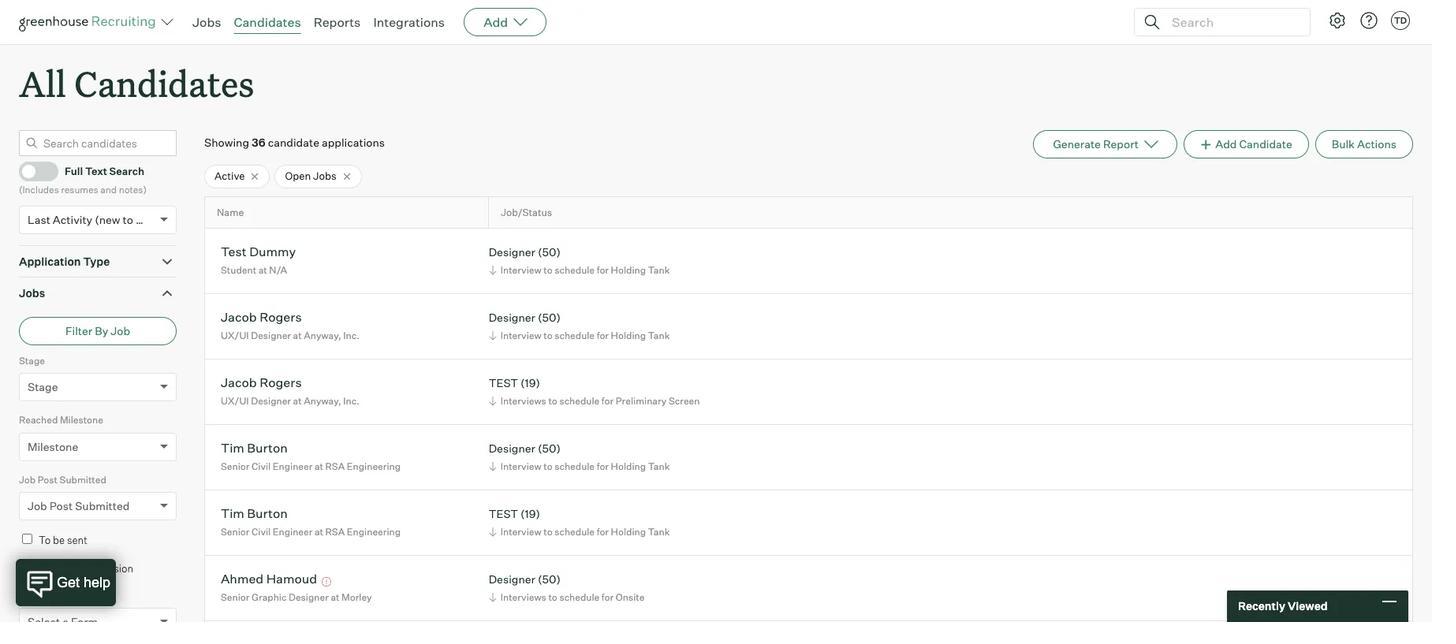 Task type: vqa. For each thing, say whether or not it's contained in the screenshot.
Name
yes



Task type: describe. For each thing, give the bounding box(es) containing it.
td
[[1394, 15, 1407, 26]]

inc. for designer (50)
[[343, 330, 360, 341]]

interviews to schedule for preliminary screen link
[[486, 393, 704, 408]]

1 vertical spatial submitted
[[75, 499, 130, 513]]

add for add
[[484, 14, 508, 30]]

last activity (new to old)
[[28, 213, 156, 226]]

candidate
[[1239, 137, 1292, 151]]

text
[[85, 165, 107, 177]]

and
[[100, 184, 117, 196]]

0 vertical spatial post
[[38, 474, 58, 486]]

bulk actions link
[[1315, 130, 1413, 159]]

dummy
[[249, 244, 296, 260]]

Search candidates field
[[19, 130, 177, 156]]

open
[[285, 170, 311, 182]]

resumes
[[61, 184, 98, 196]]

for for interview to schedule for holding tank link for tim burton link for test
[[597, 526, 609, 538]]

ux/ui for test (19)
[[221, 395, 249, 407]]

holding for designer's tim burton link interview to schedule for holding tank link
[[611, 460, 646, 472]]

actions
[[1357, 137, 1397, 151]]

rogers for test
[[260, 375, 302, 391]]

add candidate
[[1215, 137, 1292, 151]]

full
[[65, 165, 83, 177]]

screen
[[669, 395, 700, 407]]

search
[[109, 165, 144, 177]]

stage element
[[19, 353, 177, 413]]

hamoud
[[266, 571, 317, 587]]

reports
[[314, 14, 361, 30]]

1 vertical spatial job post submitted
[[28, 499, 130, 513]]

for inside designer (50) interviews to schedule for onsite
[[602, 591, 614, 603]]

to
[[39, 534, 51, 547]]

rsa for designer (50)
[[325, 460, 345, 472]]

viewed
[[1288, 600, 1328, 613]]

interviews for designer
[[501, 591, 546, 603]]

test dummy link
[[221, 244, 296, 262]]

holding for third interview to schedule for holding tank link from the bottom of the page
[[611, 330, 646, 341]]

student
[[221, 264, 256, 276]]

0 vertical spatial submitted
[[60, 474, 106, 486]]

td button
[[1388, 8, 1413, 33]]

2 vertical spatial jobs
[[19, 286, 45, 300]]

jobs link
[[192, 14, 221, 30]]

by
[[95, 324, 108, 337]]

0 vertical spatial stage
[[19, 355, 45, 366]]

add for add candidate
[[1215, 137, 1237, 151]]

candidate
[[268, 136, 319, 149]]

jacob rogers link for test
[[221, 375, 302, 393]]

report
[[1103, 137, 1139, 151]]

0 vertical spatial milestone
[[60, 414, 103, 426]]

bulk
[[1332, 137, 1355, 151]]

2 interview to schedule for holding tank link from the top
[[486, 328, 674, 343]]

designer (50) interviews to schedule for onsite
[[489, 573, 645, 603]]

0 vertical spatial job post submitted
[[19, 474, 106, 486]]

engineer for designer (50)
[[273, 460, 313, 472]]

submission
[[80, 562, 133, 575]]

n/a
[[269, 264, 287, 276]]

tim burton link for designer
[[221, 440, 288, 459]]

0 vertical spatial jobs
[[192, 14, 221, 30]]

ahmed hamoud
[[221, 571, 317, 587]]

form
[[19, 589, 42, 601]]

3 interview from the top
[[501, 460, 541, 472]]

name
[[217, 207, 244, 218]]

application type
[[19, 254, 110, 268]]

onsite
[[616, 591, 645, 603]]

integrations
[[373, 14, 445, 30]]

schedule inside test (19) interview to schedule for holding tank
[[555, 526, 595, 538]]

applications
[[322, 136, 385, 149]]

reached milestone
[[19, 414, 103, 426]]

3 tank from the top
[[648, 460, 670, 472]]

job inside button
[[111, 324, 130, 337]]

ahmed
[[221, 571, 264, 587]]

interviews to schedule for onsite link
[[486, 590, 649, 605]]

(new
[[95, 213, 120, 226]]

to for interviews to schedule for preliminary screen "link"
[[548, 395, 557, 407]]

candidate reports are now available! apply filters and select "view in app" element
[[1033, 130, 1177, 159]]

(19) for tim burton
[[521, 507, 540, 521]]

for for designer's tim burton link interview to schedule for holding tank link
[[597, 460, 609, 472]]

tim burton link for test
[[221, 506, 288, 524]]

designer (50) interview to schedule for holding tank for dummy
[[489, 246, 670, 276]]

active
[[214, 170, 245, 182]]

generate report button
[[1033, 130, 1177, 159]]

burton for designer
[[247, 440, 288, 456]]

engineering for test (19)
[[347, 526, 401, 538]]

showing 36 candidate applications
[[204, 136, 385, 149]]

to be sent
[[39, 534, 87, 547]]

test (19) interview to schedule for holding tank
[[489, 507, 670, 538]]

schedule inside the test (19) interviews to schedule for preliminary screen
[[559, 395, 600, 407]]

tim for test
[[221, 506, 244, 522]]

civil for test (19)
[[252, 526, 271, 538]]

ux/ui for designer (50)
[[221, 330, 249, 341]]

full text search (includes resumes and notes)
[[19, 165, 147, 196]]

pending
[[39, 562, 77, 575]]

graphic
[[252, 591, 287, 603]]

last activity (new to old) option
[[28, 213, 156, 226]]

rsa for test (19)
[[325, 526, 345, 538]]

jacob rogers ux/ui designer at anyway, inc. for test
[[221, 375, 360, 407]]

greenhouse recruiting image
[[19, 13, 161, 32]]

reports link
[[314, 14, 361, 30]]

tim burton senior civil engineer at rsa engineering for designer
[[221, 440, 401, 472]]

application
[[19, 254, 81, 268]]

designer (50) interview to schedule for holding tank for rogers
[[489, 311, 670, 341]]

generate
[[1053, 137, 1101, 151]]

ahmed hamoud has been in onsite for more than 21 days image
[[320, 578, 334, 587]]

1 vertical spatial jobs
[[313, 170, 337, 182]]

old)
[[136, 213, 156, 226]]

test
[[221, 244, 247, 260]]

filter
[[65, 324, 92, 337]]

all candidates
[[19, 60, 254, 106]]

3 senior from the top
[[221, 591, 250, 603]]

inc. for test (19)
[[343, 395, 360, 407]]



Task type: locate. For each thing, give the bounding box(es) containing it.
to inside the test (19) interviews to schedule for preliminary screen
[[548, 395, 557, 407]]

(includes
[[19, 184, 59, 196]]

interview to schedule for holding tank link
[[486, 263, 674, 278], [486, 328, 674, 343], [486, 459, 674, 474], [486, 524, 674, 539]]

test dummy student at n/a
[[221, 244, 296, 276]]

(50) for tim burton
[[538, 442, 561, 455]]

1 vertical spatial ux/ui
[[221, 395, 249, 407]]

0 vertical spatial ux/ui
[[221, 330, 249, 341]]

0 vertical spatial add
[[484, 14, 508, 30]]

schedule inside designer (50) interviews to schedule for onsite
[[559, 591, 600, 603]]

to inside designer (50) interviews to schedule for onsite
[[548, 591, 557, 603]]

(50) for jacob rogers
[[538, 311, 561, 324]]

test for tim burton
[[489, 507, 518, 521]]

post down reached
[[38, 474, 58, 486]]

0 horizontal spatial add
[[484, 14, 508, 30]]

2 senior from the top
[[221, 526, 250, 538]]

(19) inside the test (19) interviews to schedule for preliminary screen
[[521, 376, 540, 390]]

1 rogers from the top
[[260, 309, 302, 325]]

(19) for jacob rogers
[[521, 376, 540, 390]]

job post submitted up sent
[[28, 499, 130, 513]]

designer (50) interview to schedule for holding tank down 'job/status'
[[489, 246, 670, 276]]

jacob rogers link
[[221, 309, 302, 328], [221, 375, 302, 393]]

for for interviews to schedule for preliminary screen "link"
[[602, 395, 614, 407]]

jacob
[[221, 309, 257, 325], [221, 375, 257, 391]]

td button
[[1391, 11, 1410, 30]]

post
[[38, 474, 58, 486], [49, 499, 73, 513]]

0 vertical spatial rsa
[[325, 460, 345, 472]]

integrations link
[[373, 14, 445, 30]]

2 (50) from the top
[[538, 311, 561, 324]]

inc.
[[343, 330, 360, 341], [343, 395, 360, 407]]

senior
[[221, 460, 250, 472], [221, 526, 250, 538], [221, 591, 250, 603]]

2 inc. from the top
[[343, 395, 360, 407]]

rsa
[[325, 460, 345, 472], [325, 526, 345, 538]]

4 holding from the top
[[611, 526, 646, 538]]

2 civil from the top
[[252, 526, 271, 538]]

0 vertical spatial tim
[[221, 440, 244, 456]]

jacob for designer
[[221, 309, 257, 325]]

holding for interview to schedule for holding tank link for tim burton link for test
[[611, 526, 646, 538]]

0 vertical spatial jacob rogers ux/ui designer at anyway, inc.
[[221, 309, 360, 341]]

rogers for designer
[[260, 309, 302, 325]]

configure image
[[1328, 11, 1347, 30]]

0 vertical spatial job
[[111, 324, 130, 337]]

submitted down "reached milestone" "element"
[[60, 474, 106, 486]]

1 civil from the top
[[252, 460, 271, 472]]

pending submission
[[39, 562, 133, 575]]

2 jacob rogers ux/ui designer at anyway, inc. from the top
[[221, 375, 360, 407]]

2 tim burton senior civil engineer at rsa engineering from the top
[[221, 506, 401, 538]]

1 vertical spatial add
[[1215, 137, 1237, 151]]

3 designer (50) interview to schedule for holding tank from the top
[[489, 442, 670, 472]]

designer (50) interview to schedule for holding tank up the test (19) interviews to schedule for preliminary screen
[[489, 311, 670, 341]]

1 vertical spatial job
[[19, 474, 36, 486]]

1 engineering from the top
[[347, 460, 401, 472]]

recently
[[1238, 600, 1285, 613]]

4 (50) from the top
[[538, 573, 561, 586]]

2 tank from the top
[[648, 330, 670, 341]]

job post submitted element
[[19, 472, 177, 532]]

notes)
[[119, 184, 147, 196]]

preliminary
[[616, 395, 667, 407]]

candidates link
[[234, 14, 301, 30]]

post up to be sent
[[49, 499, 73, 513]]

showing
[[204, 136, 249, 149]]

1 senior from the top
[[221, 460, 250, 472]]

1 vertical spatial post
[[49, 499, 73, 513]]

interview inside test (19) interview to schedule for holding tank
[[501, 526, 541, 538]]

1 tim burton link from the top
[[221, 440, 288, 459]]

0 vertical spatial tim burton link
[[221, 440, 288, 459]]

submitted
[[60, 474, 106, 486], [75, 499, 130, 513]]

at inside test dummy student at n/a
[[258, 264, 267, 276]]

to inside test (19) interview to schedule for holding tank
[[544, 526, 553, 538]]

2 holding from the top
[[611, 330, 646, 341]]

schedule
[[555, 264, 595, 276], [555, 330, 595, 341], [559, 395, 600, 407], [555, 460, 595, 472], [555, 526, 595, 538], [559, 591, 600, 603]]

1 horizontal spatial jobs
[[192, 14, 221, 30]]

1 vertical spatial rsa
[[325, 526, 345, 538]]

0 vertical spatial burton
[[247, 440, 288, 456]]

1 tim from the top
[[221, 440, 244, 456]]

anyway, for test
[[304, 395, 341, 407]]

be
[[53, 534, 65, 547]]

1 vertical spatial senior
[[221, 526, 250, 538]]

ahmed hamoud link
[[221, 571, 317, 589]]

ux/ui
[[221, 330, 249, 341], [221, 395, 249, 407]]

0 vertical spatial senior
[[221, 460, 250, 472]]

0 vertical spatial inc.
[[343, 330, 360, 341]]

2 anyway, from the top
[[304, 395, 341, 407]]

designer
[[489, 246, 535, 259], [489, 311, 535, 324], [251, 330, 291, 341], [251, 395, 291, 407], [489, 442, 535, 455], [489, 573, 535, 586], [289, 591, 329, 603]]

1 rsa from the top
[[325, 460, 345, 472]]

civil for designer (50)
[[252, 460, 271, 472]]

milestone
[[60, 414, 103, 426], [28, 440, 78, 453]]

filter by job button
[[19, 317, 177, 345]]

candidates right jobs link
[[234, 14, 301, 30]]

job post submitted
[[19, 474, 106, 486], [28, 499, 130, 513]]

senior for test (19)
[[221, 526, 250, 538]]

add inside popup button
[[484, 14, 508, 30]]

1 vertical spatial milestone
[[28, 440, 78, 453]]

3 (50) from the top
[[538, 442, 561, 455]]

holding
[[611, 264, 646, 276], [611, 330, 646, 341], [611, 460, 646, 472], [611, 526, 646, 538]]

1 anyway, from the top
[[304, 330, 341, 341]]

add button
[[464, 8, 547, 36]]

1 jacob rogers link from the top
[[221, 309, 302, 328]]

type
[[83, 254, 110, 268]]

engineer
[[273, 460, 313, 472], [273, 526, 313, 538]]

tim for designer
[[221, 440, 244, 456]]

senior for designer (50)
[[221, 460, 250, 472]]

recently viewed
[[1238, 600, 1328, 613]]

2 tim burton link from the top
[[221, 506, 288, 524]]

holding inside test (19) interview to schedule for holding tank
[[611, 526, 646, 538]]

interview to schedule for holding tank link up test (19) interview to schedule for holding tank
[[486, 459, 674, 474]]

1 vertical spatial anyway,
[[304, 395, 341, 407]]

test inside the test (19) interviews to schedule for preliminary screen
[[489, 376, 518, 390]]

2 burton from the top
[[247, 506, 288, 522]]

jobs
[[192, 14, 221, 30], [313, 170, 337, 182], [19, 286, 45, 300]]

job post submitted down "reached milestone" "element"
[[19, 474, 106, 486]]

0 vertical spatial test
[[489, 376, 518, 390]]

36
[[252, 136, 266, 149]]

interviews
[[501, 395, 546, 407], [501, 591, 546, 603]]

0 vertical spatial civil
[[252, 460, 271, 472]]

0 vertical spatial candidates
[[234, 14, 301, 30]]

designer (50) interview to schedule for holding tank down interviews to schedule for preliminary screen "link"
[[489, 442, 670, 472]]

1 (50) from the top
[[538, 246, 561, 259]]

1 vertical spatial inc.
[[343, 395, 360, 407]]

1 vertical spatial tim
[[221, 506, 244, 522]]

2 designer (50) interview to schedule for holding tank from the top
[[489, 311, 670, 341]]

2 vertical spatial designer (50) interview to schedule for holding tank
[[489, 442, 670, 472]]

1 tim burton senior civil engineer at rsa engineering from the top
[[221, 440, 401, 472]]

jobs left "candidates" link
[[192, 14, 221, 30]]

1 tank from the top
[[648, 264, 670, 276]]

reached
[[19, 414, 58, 426]]

form element
[[19, 588, 177, 622]]

2 (19) from the top
[[521, 507, 540, 521]]

reached milestone element
[[19, 413, 177, 472]]

1 vertical spatial civil
[[252, 526, 271, 538]]

1 vertical spatial engineer
[[273, 526, 313, 538]]

1 horizontal spatial add
[[1215, 137, 1237, 151]]

add candidate link
[[1184, 130, 1309, 159]]

anyway, for designer
[[304, 330, 341, 341]]

1 vertical spatial stage
[[28, 380, 58, 394]]

jacob for test
[[221, 375, 257, 391]]

interview to schedule for holding tank link up designer (50) interviews to schedule for onsite
[[486, 524, 674, 539]]

Pending submission checkbox
[[22, 562, 32, 572]]

2 interviews from the top
[[501, 591, 546, 603]]

2 jacob rogers link from the top
[[221, 375, 302, 393]]

Search text field
[[1168, 11, 1296, 34]]

3 interview to schedule for holding tank link from the top
[[486, 459, 674, 474]]

to
[[123, 213, 133, 226], [544, 264, 553, 276], [544, 330, 553, 341], [548, 395, 557, 407], [544, 460, 553, 472], [544, 526, 553, 538], [548, 591, 557, 603]]

1 vertical spatial interviews
[[501, 591, 546, 603]]

1 vertical spatial candidates
[[74, 60, 254, 106]]

0 vertical spatial tim burton senior civil engineer at rsa engineering
[[221, 440, 401, 472]]

tank
[[648, 264, 670, 276], [648, 330, 670, 341], [648, 460, 670, 472], [648, 526, 670, 538]]

0 horizontal spatial jobs
[[19, 286, 45, 300]]

submitted up sent
[[75, 499, 130, 513]]

anyway,
[[304, 330, 341, 341], [304, 395, 341, 407]]

0 vertical spatial interviews
[[501, 395, 546, 407]]

0 vertical spatial jacob
[[221, 309, 257, 325]]

2 vertical spatial job
[[28, 499, 47, 513]]

1 vertical spatial jacob
[[221, 375, 257, 391]]

bulk actions
[[1332, 137, 1397, 151]]

rogers
[[260, 309, 302, 325], [260, 375, 302, 391]]

burton
[[247, 440, 288, 456], [247, 506, 288, 522]]

open jobs
[[285, 170, 337, 182]]

2 rsa from the top
[[325, 526, 345, 538]]

1 designer (50) interview to schedule for holding tank from the top
[[489, 246, 670, 276]]

4 interview to schedule for holding tank link from the top
[[486, 524, 674, 539]]

0 vertical spatial anyway,
[[304, 330, 341, 341]]

jacob rogers ux/ui designer at anyway, inc.
[[221, 309, 360, 341], [221, 375, 360, 407]]

for for third interview to schedule for holding tank link from the bottom of the page
[[597, 330, 609, 341]]

candidates
[[234, 14, 301, 30], [74, 60, 254, 106]]

test
[[489, 376, 518, 390], [489, 507, 518, 521]]

filter by job
[[65, 324, 130, 337]]

4 interview from the top
[[501, 526, 541, 538]]

2 test from the top
[[489, 507, 518, 521]]

(50)
[[538, 246, 561, 259], [538, 311, 561, 324], [538, 442, 561, 455], [538, 573, 561, 586]]

1 holding from the top
[[611, 264, 646, 276]]

candidates down jobs link
[[74, 60, 254, 106]]

0 vertical spatial engineering
[[347, 460, 401, 472]]

0 vertical spatial rogers
[[260, 309, 302, 325]]

add inside "link"
[[1215, 137, 1237, 151]]

2 jacob from the top
[[221, 375, 257, 391]]

to for third interview to schedule for holding tank link from the bottom of the page
[[544, 330, 553, 341]]

test (19) interviews to schedule for preliminary screen
[[489, 376, 700, 407]]

1 vertical spatial tim burton senior civil engineer at rsa engineering
[[221, 506, 401, 538]]

2 vertical spatial senior
[[221, 591, 250, 603]]

tim burton senior civil engineer at rsa engineering for test
[[221, 506, 401, 538]]

0 vertical spatial (19)
[[521, 376, 540, 390]]

(50) inside designer (50) interviews to schedule for onsite
[[538, 573, 561, 586]]

for for test dummy link's interview to schedule for holding tank link
[[597, 264, 609, 276]]

for
[[597, 264, 609, 276], [597, 330, 609, 341], [602, 395, 614, 407], [597, 460, 609, 472], [597, 526, 609, 538], [602, 591, 614, 603]]

interview to schedule for holding tank link for tim burton link for test
[[486, 524, 674, 539]]

1 engineer from the top
[[273, 460, 313, 472]]

activity
[[53, 213, 92, 226]]

1 inc. from the top
[[343, 330, 360, 341]]

(19) inside test (19) interview to schedule for holding tank
[[521, 507, 540, 521]]

interview to schedule for holding tank link up the test (19) interviews to schedule for preliminary screen
[[486, 328, 674, 343]]

generate report
[[1053, 137, 1139, 151]]

1 vertical spatial test
[[489, 507, 518, 521]]

1 jacob from the top
[[221, 309, 257, 325]]

sent
[[67, 534, 87, 547]]

to for test dummy link's interview to schedule for holding tank link
[[544, 264, 553, 276]]

for inside the test (19) interviews to schedule for preliminary screen
[[602, 395, 614, 407]]

designer inside designer (50) interviews to schedule for onsite
[[489, 573, 535, 586]]

tim
[[221, 440, 244, 456], [221, 506, 244, 522]]

1 vertical spatial rogers
[[260, 375, 302, 391]]

1 vertical spatial burton
[[247, 506, 288, 522]]

1 (19) from the top
[[521, 376, 540, 390]]

milestone down stage element
[[60, 414, 103, 426]]

1 interview from the top
[[501, 264, 541, 276]]

(50) for test dummy
[[538, 246, 561, 259]]

interviews for test
[[501, 395, 546, 407]]

interview to schedule for holding tank link for test dummy link
[[486, 263, 674, 278]]

engineering
[[347, 460, 401, 472], [347, 526, 401, 538]]

interviews inside the test (19) interviews to schedule for preliminary screen
[[501, 395, 546, 407]]

1 interview to schedule for holding tank link from the top
[[486, 263, 674, 278]]

designer (50) interview to schedule for holding tank for burton
[[489, 442, 670, 472]]

milestone down reached milestone
[[28, 440, 78, 453]]

to for interview to schedule for holding tank link for tim burton link for test
[[544, 526, 553, 538]]

1 vertical spatial (19)
[[521, 507, 540, 521]]

1 ux/ui from the top
[[221, 330, 249, 341]]

1 burton from the top
[[247, 440, 288, 456]]

jobs right open
[[313, 170, 337, 182]]

engineer for test (19)
[[273, 526, 313, 538]]

1 vertical spatial jacob rogers ux/ui designer at anyway, inc.
[[221, 375, 360, 407]]

1 vertical spatial engineering
[[347, 526, 401, 538]]

4 tank from the top
[[648, 526, 670, 538]]

jacob rogers link for designer
[[221, 309, 302, 328]]

checkmark image
[[26, 165, 38, 176]]

(19)
[[521, 376, 540, 390], [521, 507, 540, 521]]

1 vertical spatial tim burton link
[[221, 506, 288, 524]]

0 vertical spatial jacob rogers link
[[221, 309, 302, 328]]

test for jacob rogers
[[489, 376, 518, 390]]

3 holding from the top
[[611, 460, 646, 472]]

for inside test (19) interview to schedule for holding tank
[[597, 526, 609, 538]]

interview to schedule for holding tank link down 'job/status'
[[486, 263, 674, 278]]

2 engineer from the top
[[273, 526, 313, 538]]

1 jacob rogers ux/ui designer at anyway, inc. from the top
[[221, 309, 360, 341]]

1 interviews from the top
[[501, 395, 546, 407]]

holding for test dummy link's interview to schedule for holding tank link
[[611, 264, 646, 276]]

0 vertical spatial engineer
[[273, 460, 313, 472]]

to for designer's tim burton link interview to schedule for holding tank link
[[544, 460, 553, 472]]

last
[[28, 213, 50, 226]]

interview
[[501, 264, 541, 276], [501, 330, 541, 341], [501, 460, 541, 472], [501, 526, 541, 538]]

interviews inside designer (50) interviews to schedule for onsite
[[501, 591, 546, 603]]

jobs down application
[[19, 286, 45, 300]]

1 test from the top
[[489, 376, 518, 390]]

engineering for designer (50)
[[347, 460, 401, 472]]

job/status
[[501, 207, 552, 218]]

2 tim from the top
[[221, 506, 244, 522]]

tank inside test (19) interview to schedule for holding tank
[[648, 526, 670, 538]]

morley
[[341, 591, 372, 603]]

To be sent checkbox
[[22, 534, 32, 544]]

2 rogers from the top
[[260, 375, 302, 391]]

interview to schedule for holding tank link for designer's tim burton link
[[486, 459, 674, 474]]

0 vertical spatial designer (50) interview to schedule for holding tank
[[489, 246, 670, 276]]

2 engineering from the top
[[347, 526, 401, 538]]

stage
[[19, 355, 45, 366], [28, 380, 58, 394]]

all
[[19, 60, 66, 106]]

1 vertical spatial jacob rogers link
[[221, 375, 302, 393]]

2 ux/ui from the top
[[221, 395, 249, 407]]

at
[[258, 264, 267, 276], [293, 330, 302, 341], [293, 395, 302, 407], [315, 460, 323, 472], [315, 526, 323, 538], [331, 591, 339, 603]]

2 horizontal spatial jobs
[[313, 170, 337, 182]]

jacob rogers ux/ui designer at anyway, inc. for designer
[[221, 309, 360, 341]]

1 vertical spatial designer (50) interview to schedule for holding tank
[[489, 311, 670, 341]]

senior graphic designer at morley
[[221, 591, 372, 603]]

burton for test
[[247, 506, 288, 522]]

2 interview from the top
[[501, 330, 541, 341]]

test inside test (19) interview to schedule for holding tank
[[489, 507, 518, 521]]



